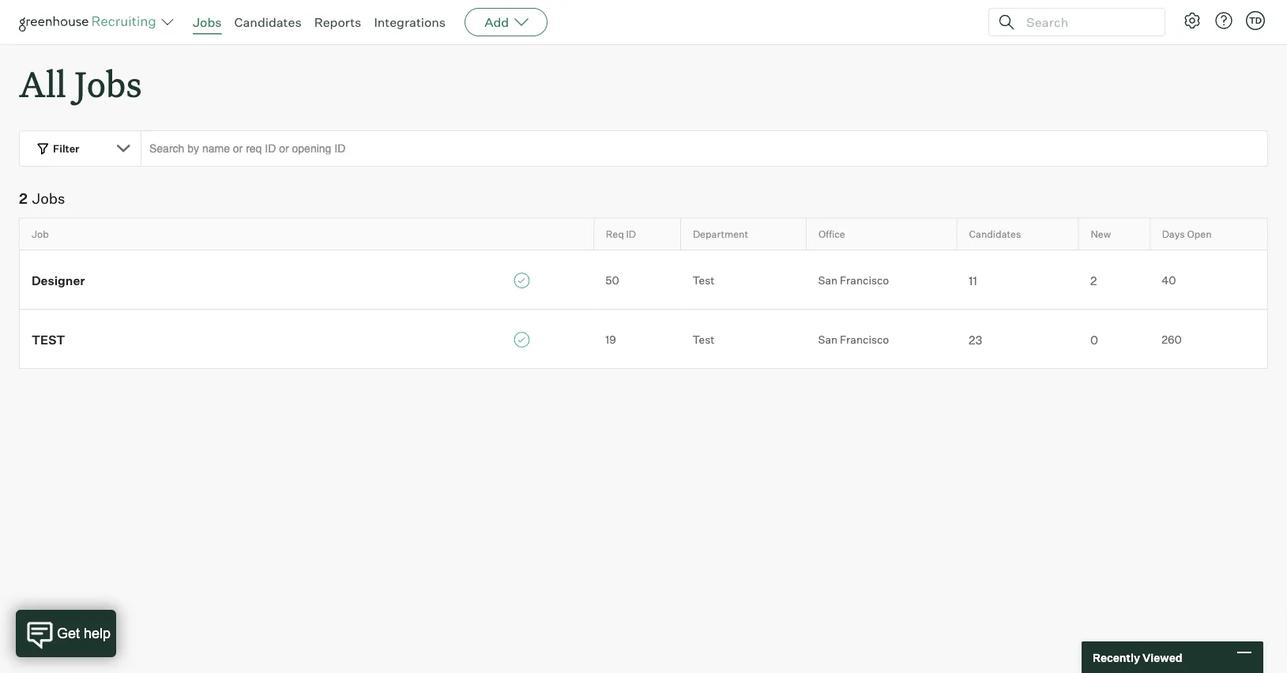 Task type: vqa. For each thing, say whether or not it's contained in the screenshot.
days open
yes



Task type: locate. For each thing, give the bounding box(es) containing it.
san for designer
[[818, 274, 838, 287]]

1 horizontal spatial jobs
[[74, 60, 142, 107]]

designer link
[[20, 271, 594, 289]]

0 horizontal spatial candidates
[[234, 14, 302, 30]]

test link
[[20, 330, 594, 348]]

11 link
[[957, 272, 1079, 288]]

0 vertical spatial francisco
[[840, 274, 889, 287]]

0 vertical spatial 2
[[19, 189, 28, 207]]

1 francisco from the top
[[840, 274, 889, 287]]

1 san from the top
[[818, 274, 838, 287]]

candidates
[[234, 14, 302, 30], [969, 228, 1021, 240]]

req
[[606, 228, 624, 240]]

recently viewed
[[1093, 651, 1183, 664]]

2 horizontal spatial jobs
[[193, 14, 222, 30]]

test
[[32, 332, 65, 348]]

1 vertical spatial test
[[693, 333, 715, 346]]

san francisco for test
[[818, 333, 889, 346]]

jobs left candidates link
[[193, 14, 222, 30]]

2 san from the top
[[818, 333, 838, 346]]

1 horizontal spatial 2
[[1091, 273, 1097, 288]]

1 horizontal spatial candidates
[[969, 228, 1021, 240]]

0 horizontal spatial 2
[[19, 189, 28, 207]]

jobs down greenhouse recruiting image
[[74, 60, 142, 107]]

40
[[1162, 274, 1176, 287]]

id
[[626, 228, 636, 240]]

0
[[1091, 333, 1098, 347]]

2 vertical spatial jobs
[[32, 189, 65, 207]]

0 vertical spatial san francisco
[[818, 274, 889, 287]]

1 san francisco from the top
[[818, 274, 889, 287]]

0 vertical spatial candidates
[[234, 14, 302, 30]]

designer
[[32, 273, 85, 288]]

jobs up job
[[32, 189, 65, 207]]

reports
[[314, 14, 361, 30]]

19
[[606, 333, 616, 346]]

2 francisco from the top
[[840, 333, 889, 346]]

test
[[693, 274, 715, 287], [693, 333, 715, 346]]

1 vertical spatial 2
[[1091, 273, 1097, 288]]

td button
[[1246, 11, 1265, 30]]

req id
[[606, 228, 636, 240]]

2
[[19, 189, 28, 207], [1091, 273, 1097, 288]]

test for test
[[693, 333, 715, 346]]

candidates up 11 link
[[969, 228, 1021, 240]]

1 test from the top
[[693, 274, 715, 287]]

2 inside 2 link
[[1091, 273, 1097, 288]]

1 vertical spatial san francisco
[[818, 333, 889, 346]]

candidates link
[[234, 14, 302, 30]]

san francisco
[[818, 274, 889, 287], [818, 333, 889, 346]]

all
[[19, 60, 66, 107]]

francisco
[[840, 274, 889, 287], [840, 333, 889, 346]]

1 vertical spatial san
[[818, 333, 838, 346]]

add button
[[465, 8, 548, 36]]

configure image
[[1183, 11, 1202, 30]]

23 link
[[957, 331, 1079, 348]]

0 vertical spatial san
[[818, 274, 838, 287]]

1 vertical spatial francisco
[[840, 333, 889, 346]]

integrations
[[374, 14, 446, 30]]

all jobs
[[19, 60, 142, 107]]

Search by name or req ID or opening ID text field
[[141, 131, 1268, 167]]

test for designer
[[693, 274, 715, 287]]

reports link
[[314, 14, 361, 30]]

0 vertical spatial test
[[693, 274, 715, 287]]

san for test
[[818, 333, 838, 346]]

2 san francisco from the top
[[818, 333, 889, 346]]

candidates right jobs link
[[234, 14, 302, 30]]

jobs
[[193, 14, 222, 30], [74, 60, 142, 107], [32, 189, 65, 207]]

0 horizontal spatial jobs
[[32, 189, 65, 207]]

days open
[[1162, 228, 1212, 240]]

0 vertical spatial jobs
[[193, 14, 222, 30]]

days
[[1162, 228, 1185, 240]]

2 test from the top
[[693, 333, 715, 346]]

260
[[1162, 333, 1182, 346]]

department
[[693, 228, 748, 240]]

1 vertical spatial jobs
[[74, 60, 142, 107]]

2 link
[[1079, 272, 1150, 288]]

san
[[818, 274, 838, 287], [818, 333, 838, 346]]



Task type: describe. For each thing, give the bounding box(es) containing it.
viewed
[[1143, 651, 1183, 664]]

1 vertical spatial candidates
[[969, 228, 1021, 240]]

new
[[1091, 228, 1111, 240]]

recently
[[1093, 651, 1140, 664]]

job
[[32, 228, 49, 240]]

office
[[819, 228, 845, 240]]

jobs link
[[193, 14, 222, 30]]

jobs for 2 jobs
[[32, 189, 65, 207]]

Search text field
[[1023, 11, 1151, 34]]

2 jobs
[[19, 189, 65, 207]]

jobs for all jobs
[[74, 60, 142, 107]]

open
[[1187, 228, 1212, 240]]

filter
[[53, 142, 79, 155]]

greenhouse recruiting image
[[19, 13, 161, 32]]

integrations link
[[374, 14, 446, 30]]

2 for 2 jobs
[[19, 189, 28, 207]]

san francisco for designer
[[818, 274, 889, 287]]

francisco for test
[[840, 333, 889, 346]]

add
[[485, 14, 509, 30]]

11
[[969, 273, 977, 288]]

td button
[[1243, 8, 1268, 33]]

francisco for designer
[[840, 274, 889, 287]]

23
[[969, 333, 983, 347]]

2 for 2
[[1091, 273, 1097, 288]]

0 link
[[1079, 331, 1150, 348]]

50
[[606, 274, 619, 287]]

td
[[1249, 15, 1262, 26]]



